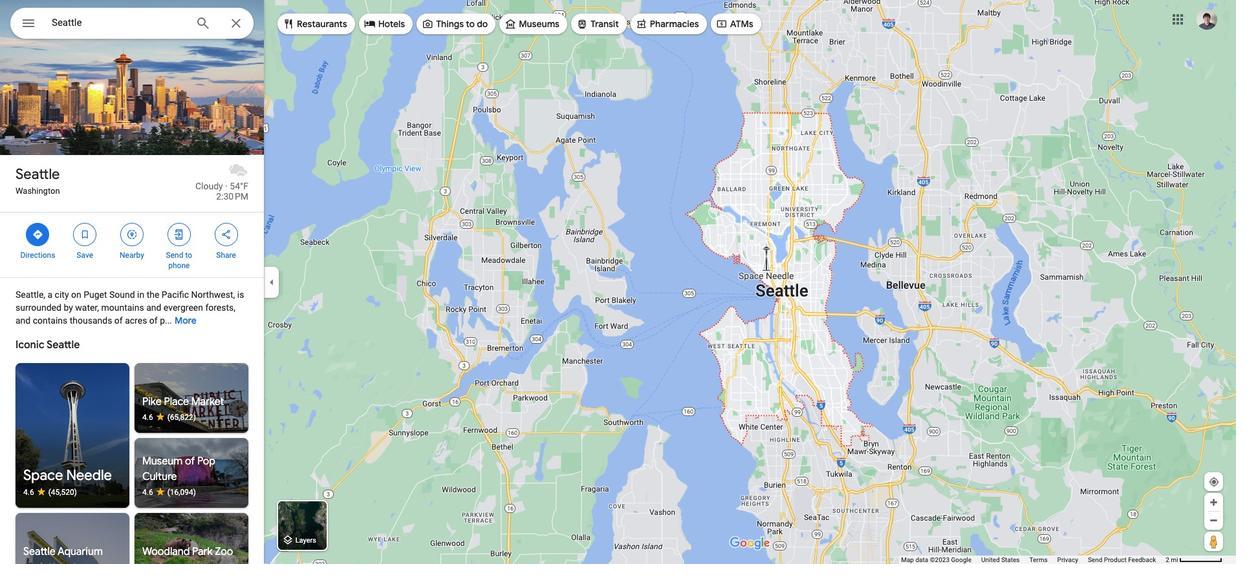 Task type: vqa. For each thing, say whether or not it's contained in the screenshot.
$1,795 ENTIRE TRIP to the top
no



Task type: locate. For each thing, give the bounding box(es) containing it.
1 horizontal spatial to
[[466, 18, 475, 30]]

1 horizontal spatial send
[[1088, 557, 1103, 564]]

4.6 stars 65,822 reviews image
[[142, 413, 241, 423]]

2 horizontal spatial of
[[185, 456, 195, 468]]

museum of pop culture
[[142, 456, 215, 484]]

washington
[[16, 186, 60, 196]]

 atms
[[716, 16, 754, 31]]

seattle down contains
[[47, 339, 80, 352]]

feedback
[[1129, 557, 1156, 564]]

needle
[[66, 467, 112, 485]]

p...
[[160, 316, 172, 326]]

pacific
[[162, 290, 189, 300]]

of down the mountains
[[114, 316, 123, 326]]

footer containing map data ©2023 google
[[901, 556, 1166, 565]]

pharmacies
[[650, 18, 699, 30]]

northwest,
[[191, 290, 235, 300]]

more
[[175, 315, 197, 327]]

zoom out image
[[1209, 516, 1219, 526]]

2 mi button
[[1166, 557, 1223, 564]]

footer
[[901, 556, 1166, 565]]

show street view coverage image
[[1205, 533, 1224, 552]]

layers
[[296, 537, 316, 546]]

pop
[[197, 456, 215, 468]]

show your location image
[[1209, 477, 1220, 489]]

united
[[982, 557, 1000, 564]]

space needle
[[23, 467, 112, 485]]

to
[[466, 18, 475, 30], [185, 251, 192, 260]]

do
[[477, 18, 488, 30]]

collapse side panel image
[[265, 275, 279, 290]]

4.6 down pike
[[142, 413, 153, 423]]


[[422, 16, 434, 31]]

of
[[114, 316, 123, 326], [149, 316, 158, 326], [185, 456, 195, 468]]

save
[[77, 251, 93, 260]]

in
[[137, 290, 144, 300]]

seattle inside seattle washington
[[16, 166, 60, 184]]

seattle washington
[[16, 166, 60, 196]]

4.6 inside image
[[23, 489, 34, 498]]

0 vertical spatial send
[[166, 251, 183, 260]]

hotels
[[378, 18, 405, 30]]

seattle up washington
[[16, 166, 60, 184]]

seattle inside "seattle aquarium" button
[[23, 546, 55, 559]]

of inside the museum of pop culture
[[185, 456, 195, 468]]

of left pop
[[185, 456, 195, 468]]

phone
[[168, 261, 190, 270]]

product
[[1104, 557, 1127, 564]]

1 vertical spatial to
[[185, 251, 192, 260]]

museums
[[519, 18, 560, 30]]

2 mi
[[1166, 557, 1179, 564]]

 transit
[[576, 16, 619, 31]]

4.6 down space
[[23, 489, 34, 498]]

mountains
[[101, 303, 144, 313]]

send inside "button"
[[1088, 557, 1103, 564]]

4.6 down culture
[[142, 489, 153, 498]]

send left product
[[1088, 557, 1103, 564]]

1 vertical spatial and
[[16, 316, 31, 326]]

send up phone
[[166, 251, 183, 260]]

1 vertical spatial seattle
[[47, 339, 80, 352]]

park
[[192, 546, 213, 559]]

states
[[1002, 557, 1020, 564]]

0 vertical spatial seattle
[[16, 166, 60, 184]]

seattle up the 4.4 stars 18,145 reviews image
[[23, 546, 55, 559]]

1 horizontal spatial and
[[146, 303, 161, 313]]

main content
[[0, 0, 298, 565]]

the
[[147, 290, 159, 300]]

cloudy
[[195, 181, 223, 192]]


[[636, 16, 648, 31]]

seattle for seattle aquarium
[[23, 546, 55, 559]]

by
[[64, 303, 73, 313]]

4.6 inside image
[[142, 489, 153, 498]]

directions
[[20, 251, 55, 260]]

seattle weather image
[[228, 160, 248, 181]]

 pharmacies
[[636, 16, 699, 31]]

of left p...
[[149, 316, 158, 326]]


[[173, 228, 185, 242]]

terms button
[[1030, 556, 1048, 565]]

to left do
[[466, 18, 475, 30]]


[[79, 228, 91, 242]]

and down the
[[146, 303, 161, 313]]

iconic
[[16, 339, 44, 352]]

evergreen
[[164, 303, 203, 313]]

send to phone
[[166, 251, 192, 270]]

and down surrounded
[[16, 316, 31, 326]]

(65,822)
[[167, 413, 196, 423]]

1 vertical spatial send
[[1088, 557, 1103, 564]]

0 horizontal spatial to
[[185, 251, 192, 260]]

water,
[[75, 303, 99, 313]]

aquarium
[[58, 546, 103, 559]]

2 vertical spatial seattle
[[23, 546, 55, 559]]

woodland park zoo button
[[135, 514, 248, 565]]

seattle aquarium button
[[16, 514, 129, 565]]

 search field
[[10, 8, 254, 41]]

more button
[[175, 305, 197, 337]]

4.6 stars 45,520 reviews image
[[23, 488, 122, 498]]

surrounded
[[16, 303, 61, 313]]

forests,
[[205, 303, 236, 313]]

culture
[[142, 471, 177, 484]]

woodland
[[142, 546, 190, 559]]

on
[[71, 290, 81, 300]]

 button
[[10, 8, 47, 41]]

none field inside seattle field
[[52, 15, 185, 30]]

share
[[216, 251, 236, 260]]


[[126, 228, 138, 242]]

·
[[225, 181, 228, 192]]

united states
[[982, 557, 1020, 564]]

to up phone
[[185, 251, 192, 260]]

united states button
[[982, 556, 1020, 565]]

0 horizontal spatial send
[[166, 251, 183, 260]]

 restaurants
[[283, 16, 347, 31]]

None field
[[52, 15, 185, 30]]

send inside send to phone
[[166, 251, 183, 260]]

 museums
[[505, 16, 560, 31]]

nearby
[[120, 251, 144, 260]]

map
[[901, 557, 914, 564]]

4.6 inside 'image'
[[142, 413, 153, 423]]

privacy
[[1058, 557, 1079, 564]]


[[716, 16, 728, 31]]


[[364, 16, 376, 31]]

4.6 for museum of pop culture
[[142, 489, 153, 498]]

0 vertical spatial to
[[466, 18, 475, 30]]



Task type: describe. For each thing, give the bounding box(es) containing it.

[[505, 16, 517, 31]]

4.6 for space needle
[[23, 489, 34, 498]]

museum
[[142, 456, 183, 468]]

©2023
[[930, 557, 950, 564]]

zoom in image
[[1209, 498, 1219, 508]]

seattle for seattle washington
[[16, 166, 60, 184]]

 things to do
[[422, 16, 488, 31]]


[[32, 228, 44, 242]]

google account: nolan park  
(nolan.park@adept.ai) image
[[1197, 9, 1218, 30]]

seattle, a city on puget sound in the pacific northwest, is surrounded by water, mountains and evergreen forests, and contains thousands of acres of p...
[[16, 290, 244, 326]]

google
[[951, 557, 972, 564]]


[[283, 16, 294, 31]]

to inside send to phone
[[185, 251, 192, 260]]

4.6 stars 16,094 reviews image
[[142, 488, 241, 498]]

pike place market
[[142, 396, 224, 409]]

data
[[916, 557, 929, 564]]

4.6 for pike place market
[[142, 413, 153, 423]]

2:30 pm
[[216, 192, 248, 202]]

main content containing seattle
[[0, 0, 298, 565]]

mi
[[1171, 557, 1179, 564]]

send for send product feedback
[[1088, 557, 1103, 564]]

puget
[[84, 290, 107, 300]]

send product feedback
[[1088, 557, 1156, 564]]

0 vertical spatial and
[[146, 303, 161, 313]]

4.4 stars 18,145 reviews image
[[23, 563, 122, 565]]

send product feedback button
[[1088, 556, 1156, 565]]

sound
[[109, 290, 135, 300]]

things
[[436, 18, 464, 30]]

privacy button
[[1058, 556, 1079, 565]]


[[220, 228, 232, 242]]

Seattle field
[[10, 8, 254, 39]]

seattle aquarium
[[23, 546, 103, 559]]

0 horizontal spatial and
[[16, 316, 31, 326]]

(16,094)
[[167, 489, 196, 498]]

place
[[164, 396, 189, 409]]

google maps element
[[0, 0, 1237, 565]]

seattle,
[[16, 290, 45, 300]]

 hotels
[[364, 16, 405, 31]]

4.6 stars 19,350 reviews image
[[142, 563, 241, 565]]

is
[[237, 290, 244, 300]]

thousands
[[70, 316, 112, 326]]

transit
[[591, 18, 619, 30]]

pike
[[142, 396, 162, 409]]


[[21, 14, 36, 32]]

1 horizontal spatial of
[[149, 316, 158, 326]]

terms
[[1030, 557, 1048, 564]]

acres
[[125, 316, 147, 326]]

woodland park zoo
[[142, 546, 233, 559]]

send for send to phone
[[166, 251, 183, 260]]


[[576, 16, 588, 31]]

restaurants
[[297, 18, 347, 30]]

(45,520)
[[48, 489, 77, 498]]

market
[[191, 396, 224, 409]]

0 horizontal spatial of
[[114, 316, 123, 326]]

zoo
[[215, 546, 233, 559]]

city
[[55, 290, 69, 300]]

2
[[1166, 557, 1170, 564]]

footer inside the google maps element
[[901, 556, 1166, 565]]

map data ©2023 google
[[901, 557, 972, 564]]

a
[[48, 290, 53, 300]]

space
[[23, 467, 63, 485]]

54°f
[[230, 181, 248, 192]]

cloudy · 54°f 2:30 pm
[[195, 181, 248, 202]]

actions for seattle region
[[0, 213, 264, 278]]

contains
[[33, 316, 67, 326]]

to inside  things to do
[[466, 18, 475, 30]]



